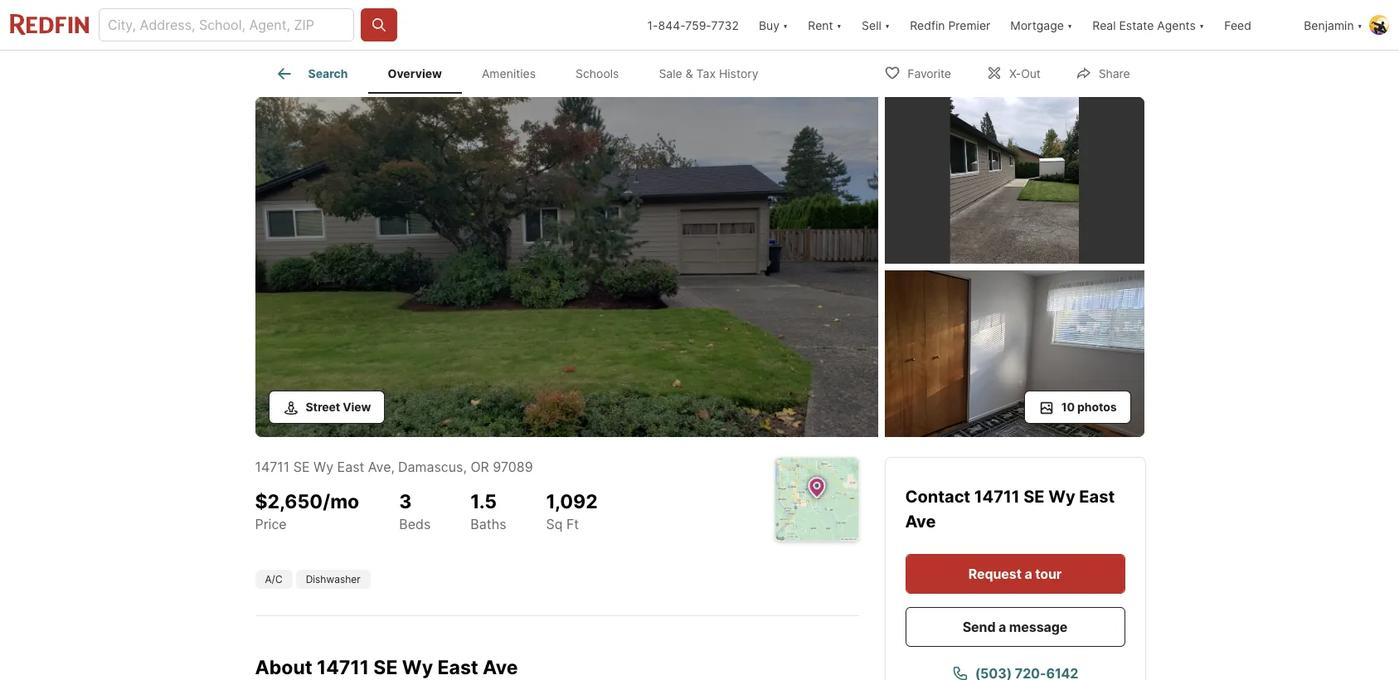 Task type: describe. For each thing, give the bounding box(es) containing it.
damascus
[[398, 459, 463, 475]]

user photo image
[[1370, 15, 1389, 35]]

sell ▾ button
[[862, 0, 890, 50]]

City, Address, School, Agent, ZIP search field
[[99, 8, 354, 41]]

send a message
[[963, 619, 1068, 635]]

▾ for rent ▾
[[837, 18, 842, 32]]

14711 for 14711 se wy east ave
[[974, 487, 1020, 507]]

search
[[308, 67, 348, 81]]

1-
[[648, 18, 658, 32]]

▾ for sell ▾
[[885, 18, 890, 32]]

rent ▾ button
[[798, 0, 852, 50]]

buy ▾ button
[[759, 0, 788, 50]]

14711 se wy east ave , damascus , or 97089
[[255, 459, 533, 475]]

street view
[[306, 400, 371, 414]]

out
[[1021, 66, 1041, 80]]

sell ▾ button
[[852, 0, 900, 50]]

&
[[686, 67, 693, 81]]

14711 se wy east ave
[[905, 487, 1115, 532]]

rent ▾ button
[[808, 0, 842, 50]]

2 , from the left
[[463, 459, 467, 475]]

x-
[[1009, 66, 1021, 80]]

redfin premier
[[910, 18, 991, 32]]

real estate agents ▾ button
[[1083, 0, 1215, 50]]

or
[[471, 459, 489, 475]]

mortgage
[[1011, 18, 1064, 32]]

submit search image
[[371, 17, 387, 33]]

tab list containing search
[[255, 51, 792, 94]]

about
[[255, 656, 312, 679]]

real
[[1093, 18, 1116, 32]]

east for 14711 se wy east ave
[[1079, 487, 1115, 507]]

10
[[1061, 400, 1075, 414]]

wy for 14711 se wy east ave , damascus , or 97089
[[314, 459, 334, 475]]

x-out button
[[972, 55, 1055, 89]]

mortgage ▾ button
[[1001, 0, 1083, 50]]

1,092
[[546, 490, 598, 513]]

schools tab
[[556, 54, 639, 94]]

$2,650 /mo price
[[255, 490, 359, 532]]

sell
[[862, 18, 882, 32]]

price
[[255, 516, 287, 532]]

search link
[[275, 64, 348, 84]]

map entry image
[[775, 458, 858, 541]]

agents
[[1157, 18, 1196, 32]]

1 , from the left
[[391, 459, 395, 475]]

10 photos button
[[1024, 391, 1131, 424]]

buy ▾
[[759, 18, 788, 32]]

2 vertical spatial wy
[[402, 656, 433, 679]]

feed
[[1225, 18, 1252, 32]]

rent
[[808, 18, 833, 32]]

contact
[[905, 487, 974, 507]]

sale
[[659, 67, 682, 81]]

sale & tax history
[[659, 67, 759, 81]]

redfin premier button
[[900, 0, 1001, 50]]

759-
[[685, 18, 711, 32]]

1.5 baths
[[471, 490, 506, 532]]

street
[[306, 400, 340, 414]]

mortgage ▾
[[1011, 18, 1073, 32]]

sell ▾
[[862, 18, 890, 32]]

ft
[[567, 516, 579, 532]]

favorite button
[[870, 55, 965, 89]]

x-out
[[1009, 66, 1041, 80]]

favorite
[[908, 66, 951, 80]]

benjamin ▾
[[1304, 18, 1363, 32]]

schools
[[576, 67, 619, 81]]

amenities
[[482, 67, 536, 81]]

sale & tax history tab
[[639, 54, 779, 94]]

message
[[1009, 619, 1068, 635]]

844-
[[658, 18, 685, 32]]

feed button
[[1215, 0, 1294, 50]]



Task type: vqa. For each thing, say whether or not it's contained in the screenshot.
the topmost INTERNET
no



Task type: locate. For each thing, give the bounding box(es) containing it.
beds
[[399, 516, 431, 532]]

▾ left user photo
[[1358, 18, 1363, 32]]

east for 14711 se wy east ave , damascus , or 97089
[[337, 459, 364, 475]]

0 horizontal spatial a
[[999, 619, 1006, 635]]

tab list
[[255, 51, 792, 94]]

14711 for 14711 se wy east ave , damascus , or 97089
[[255, 459, 290, 475]]

14711 up 'request'
[[974, 487, 1020, 507]]

▾ right sell in the right top of the page
[[885, 18, 890, 32]]

ave
[[368, 459, 391, 475], [905, 512, 936, 532], [483, 656, 518, 679]]

sq
[[546, 516, 563, 532]]

premier
[[948, 18, 991, 32]]

photos
[[1078, 400, 1117, 414]]

▾ right the buy
[[783, 18, 788, 32]]

amenities tab
[[462, 54, 556, 94]]

send
[[963, 619, 996, 635]]

▾ inside mortgage ▾ dropdown button
[[1067, 18, 1073, 32]]

request
[[969, 566, 1022, 582]]

2 horizontal spatial se
[[1024, 487, 1045, 507]]

0 horizontal spatial 14711
[[255, 459, 290, 475]]

, left or
[[463, 459, 467, 475]]

history
[[719, 67, 759, 81]]

1 vertical spatial a
[[999, 619, 1006, 635]]

2 ▾ from the left
[[837, 18, 842, 32]]

1-844-759-7732 link
[[648, 18, 739, 32]]

about 14711 se wy east ave
[[255, 656, 518, 679]]

0 horizontal spatial se
[[293, 459, 310, 475]]

3 beds
[[399, 490, 431, 532]]

, left damascus
[[391, 459, 395, 475]]

4 ▾ from the left
[[1067, 18, 1073, 32]]

1 horizontal spatial wy
[[402, 656, 433, 679]]

0 horizontal spatial ,
[[391, 459, 395, 475]]

buy
[[759, 18, 780, 32]]

mortgage ▾ button
[[1011, 0, 1073, 50]]

estate
[[1119, 18, 1154, 32]]

overview tab
[[368, 54, 462, 94]]

image image
[[255, 97, 878, 437], [885, 97, 1144, 264], [885, 270, 1144, 437]]

2 horizontal spatial ave
[[905, 512, 936, 532]]

se for 14711 se wy east ave
[[1024, 487, 1045, 507]]

2 horizontal spatial wy
[[1049, 487, 1076, 507]]

▾ right the agents
[[1199, 18, 1205, 32]]

▾ for buy ▾
[[783, 18, 788, 32]]

1-844-759-7732
[[648, 18, 739, 32]]

0 vertical spatial wy
[[314, 459, 334, 475]]

1 vertical spatial 14711
[[974, 487, 1020, 507]]

14711 up $2,650 in the left of the page
[[255, 459, 290, 475]]

▾ inside buy ▾ dropdown button
[[783, 18, 788, 32]]

dishwasher
[[306, 573, 361, 586]]

$2,650
[[255, 490, 323, 513]]

14711 inside 14711 se wy east ave
[[974, 487, 1020, 507]]

0 vertical spatial se
[[293, 459, 310, 475]]

14711
[[255, 459, 290, 475], [974, 487, 1020, 507], [317, 656, 369, 679]]

0 horizontal spatial east
[[337, 459, 364, 475]]

1 horizontal spatial se
[[374, 656, 398, 679]]

1 vertical spatial se
[[1024, 487, 1045, 507]]

east inside 14711 se wy east ave
[[1079, 487, 1115, 507]]

redfin
[[910, 18, 945, 32]]

benjamin
[[1304, 18, 1354, 32]]

14711 right about
[[317, 656, 369, 679]]

se inside 14711 se wy east ave
[[1024, 487, 1045, 507]]

1 vertical spatial ave
[[905, 512, 936, 532]]

1 vertical spatial wy
[[1049, 487, 1076, 507]]

6 ▾ from the left
[[1358, 18, 1363, 32]]

real estate agents ▾ link
[[1093, 0, 1205, 50]]

▾ inside sell ▾ dropdown button
[[885, 18, 890, 32]]

▾ inside rent ▾ dropdown button
[[837, 18, 842, 32]]

share
[[1099, 66, 1130, 80]]

1 ▾ from the left
[[783, 18, 788, 32]]

a for send
[[999, 619, 1006, 635]]

2 horizontal spatial 14711
[[974, 487, 1020, 507]]

share button
[[1062, 55, 1144, 89]]

2 vertical spatial ave
[[483, 656, 518, 679]]

a
[[1025, 566, 1032, 582], [999, 619, 1006, 635]]

▾ for benjamin ▾
[[1358, 18, 1363, 32]]

1,092 sq ft
[[546, 490, 598, 532]]

a for request
[[1025, 566, 1032, 582]]

se
[[293, 459, 310, 475], [1024, 487, 1045, 507], [374, 656, 398, 679]]

1.5
[[471, 490, 497, 513]]

2 vertical spatial se
[[374, 656, 398, 679]]

se for 14711 se wy east ave , damascus , or 97089
[[293, 459, 310, 475]]

rent ▾
[[808, 18, 842, 32]]

a right send
[[999, 619, 1006, 635]]

1 vertical spatial east
[[1079, 487, 1115, 507]]

97089
[[493, 459, 533, 475]]

1 horizontal spatial a
[[1025, 566, 1032, 582]]

ave inside 14711 se wy east ave
[[905, 512, 936, 532]]

0 horizontal spatial ave
[[368, 459, 391, 475]]

tour
[[1035, 566, 1062, 582]]

2 horizontal spatial east
[[1079, 487, 1115, 507]]

1 horizontal spatial 14711
[[317, 656, 369, 679]]

request a tour button
[[905, 554, 1125, 594]]

request a tour
[[969, 566, 1062, 582]]

wy
[[314, 459, 334, 475], [1049, 487, 1076, 507], [402, 656, 433, 679]]

▾ right the rent
[[837, 18, 842, 32]]

0 vertical spatial east
[[337, 459, 364, 475]]

0 vertical spatial a
[[1025, 566, 1032, 582]]

0 vertical spatial ave
[[368, 459, 391, 475]]

a left tour
[[1025, 566, 1032, 582]]

5 ▾ from the left
[[1199, 18, 1205, 32]]

buy ▾ button
[[749, 0, 798, 50]]

send a message button
[[905, 607, 1125, 647]]

▾ for mortgage ▾
[[1067, 18, 1073, 32]]

real estate agents ▾
[[1093, 18, 1205, 32]]

east
[[337, 459, 364, 475], [1079, 487, 1115, 507], [438, 656, 478, 679]]

a/c
[[265, 573, 283, 586]]

2 vertical spatial east
[[438, 656, 478, 679]]

baths
[[471, 516, 506, 532]]

3 ▾ from the left
[[885, 18, 890, 32]]

3
[[399, 490, 412, 513]]

1 horizontal spatial ,
[[463, 459, 467, 475]]

▾
[[783, 18, 788, 32], [837, 18, 842, 32], [885, 18, 890, 32], [1067, 18, 1073, 32], [1199, 18, 1205, 32], [1358, 18, 1363, 32]]

,
[[391, 459, 395, 475], [463, 459, 467, 475]]

ave for 14711 se wy east ave , damascus , or 97089
[[368, 459, 391, 475]]

2 vertical spatial 14711
[[317, 656, 369, 679]]

wy for 14711 se wy east ave
[[1049, 487, 1076, 507]]

10 photos
[[1061, 400, 1117, 414]]

7732
[[711, 18, 739, 32]]

overview
[[388, 67, 442, 81]]

1 horizontal spatial east
[[438, 656, 478, 679]]

1 horizontal spatial ave
[[483, 656, 518, 679]]

/mo
[[323, 490, 359, 513]]

▾ right mortgage
[[1067, 18, 1073, 32]]

wy inside 14711 se wy east ave
[[1049, 487, 1076, 507]]

ave for 14711 se wy east ave
[[905, 512, 936, 532]]

0 vertical spatial 14711
[[255, 459, 290, 475]]

▾ inside real estate agents ▾ link
[[1199, 18, 1205, 32]]

0 horizontal spatial wy
[[314, 459, 334, 475]]

street view button
[[268, 391, 385, 424]]

view
[[343, 400, 371, 414]]

tax
[[696, 67, 716, 81]]



